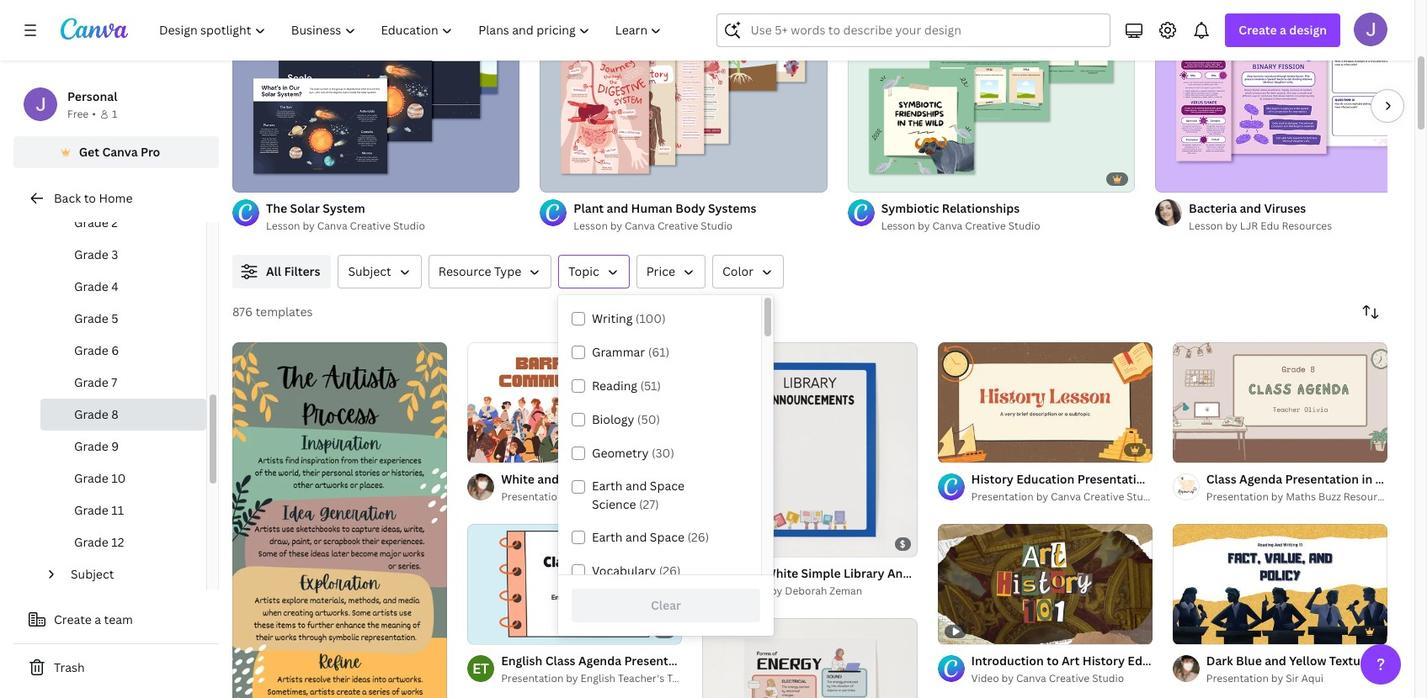 Task type: describe. For each thing, give the bounding box(es) containing it.
toolbox
[[667, 672, 705, 686]]

lesson by canva creative studio link for symbiotic relationships
[[881, 218, 1135, 235]]

grade 11 link
[[40, 495, 206, 527]]

11 inside grade 11 link
[[111, 503, 124, 519]]

clear
[[651, 598, 681, 614]]

1 for 1 of 10 link
[[479, 625, 484, 637]]

canva inside "plant and human body systems lesson by canva creative studio"
[[625, 219, 655, 233]]

grade for grade 8
[[74, 407, 109, 423]]

english class agenda presentation in blue peach and white illustrative style image
[[467, 524, 682, 645]]

resource
[[439, 264, 491, 280]]

free
[[67, 107, 89, 121]]

earth and space (26)
[[592, 530, 709, 546]]

lesson by ljr edu resources link
[[1189, 218, 1427, 235]]

1 vertical spatial (26)
[[659, 563, 681, 579]]

vocabulary (26)
[[592, 563, 681, 579]]

back to home link
[[13, 182, 219, 216]]

1 for sir's 1 of 14 link
[[1184, 625, 1189, 637]]

earth and space science
[[592, 478, 684, 513]]

1 of 11 link
[[1173, 342, 1387, 463]]

top level navigation element
[[148, 13, 676, 47]]

white
[[765, 566, 798, 582]]

1 of 12
[[479, 444, 508, 456]]

(50)
[[637, 412, 660, 428]]

grade for grade 11
[[74, 503, 109, 519]]

get canva pro button
[[13, 136, 219, 168]]

personal
[[67, 88, 117, 104]]

symbiotic relationships link
[[881, 200, 1135, 218]]

grade for grade 3
[[74, 247, 109, 263]]

(27)
[[639, 497, 659, 513]]

lesson by canva creative studio link for the solar system
[[266, 218, 520, 235]]

canva inside symbiotic relationships lesson by canva creative studio
[[932, 219, 963, 233]]

all filters button
[[232, 255, 331, 289]]

templates
[[255, 304, 313, 320]]

home
[[99, 190, 133, 206]]

create a team
[[54, 612, 133, 628]]

1 horizontal spatial resources
[[1343, 490, 1394, 504]]

•
[[92, 107, 96, 121]]

zeman
[[830, 584, 862, 599]]

trash link
[[13, 652, 219, 685]]

grade 11
[[74, 503, 124, 519]]

create for create a design
[[1239, 22, 1277, 38]]

(51)
[[640, 378, 661, 394]]

by inside symbiotic relationships lesson by canva creative studio
[[918, 219, 930, 233]]

human
[[631, 200, 673, 216]]

body
[[675, 200, 705, 216]]

14 for presentation by canva creative studio
[[968, 443, 979, 455]]

create a team button
[[13, 604, 219, 637]]

the
[[266, 200, 287, 216]]

1 of 10 link
[[467, 524, 682, 645]]

presentation by sir aqui for 1 of 14
[[1206, 672, 1323, 686]]

class agenda presentation in brown and green illustrative style image
[[1173, 342, 1387, 463]]

by inside "the solar system lesson by canva creative studio"
[[303, 219, 315, 233]]

1 of 14 link for sir
[[1173, 524, 1387, 645]]

space for science
[[650, 478, 684, 494]]

grade for grade 7
[[74, 375, 109, 391]]

type
[[494, 264, 521, 280]]

geometry
[[592, 445, 649, 461]]

lesson by canva creative studio link for plant and human body systems
[[574, 218, 827, 235]]

lesson inside "plant and human body systems lesson by canva creative studio"
[[574, 219, 608, 233]]

0 vertical spatial 12
[[498, 444, 508, 456]]

grade 9
[[74, 439, 119, 455]]

grade 6 link
[[40, 335, 206, 367]]

creative inside symbiotic relationships lesson by canva creative studio
[[965, 219, 1006, 233]]

grammar (61)
[[592, 344, 669, 360]]

deborah
[[785, 584, 827, 599]]

edu
[[1260, 219, 1279, 233]]

5
[[111, 311, 118, 327]]

video by canva creative studio link
[[971, 671, 1152, 688]]

bacteria and viruses lesson by ljr edu resources
[[1189, 200, 1332, 233]]

presentation by english teacher's toolbox
[[501, 672, 705, 686]]

grade 5
[[74, 311, 118, 327]]

clear button
[[572, 589, 760, 623]]

8
[[111, 407, 119, 423]]

9
[[111, 439, 119, 455]]

resource type
[[439, 264, 521, 280]]

$
[[900, 538, 906, 551]]

systems
[[708, 200, 756, 216]]

creative inside "plant and human body systems lesson by canva creative studio"
[[657, 219, 698, 233]]

1 horizontal spatial subject
[[348, 264, 391, 280]]

the solar system lesson by canva creative studio
[[266, 200, 425, 233]]

grade 3
[[74, 247, 118, 263]]

6
[[111, 343, 119, 359]]

and for lesson
[[1240, 200, 1261, 216]]

2
[[111, 215, 118, 231]]

bacteria and viruses image
[[1155, 0, 1427, 193]]

1 horizontal spatial (26)
[[687, 530, 709, 546]]

educational
[[984, 566, 1053, 582]]

a for design
[[1280, 22, 1286, 38]]

reading (51)
[[592, 378, 661, 394]]

solar
[[290, 200, 320, 216]]

(61)
[[648, 344, 669, 360]]

history education presentation skeleton in a brown beige yellow friendly handdrawn style image
[[938, 342, 1152, 463]]

grade 9 link
[[40, 431, 206, 463]]

0 vertical spatial subject button
[[338, 255, 422, 289]]

back
[[54, 190, 81, 206]]

grade for grade 2
[[74, 215, 109, 231]]

english teacher's toolbox image
[[467, 656, 494, 683]]

filters
[[284, 264, 320, 280]]

et link
[[467, 656, 494, 683]]

blue white simple library announcements educational poster poster by deborah zeman
[[736, 566, 1093, 599]]

all filters
[[266, 264, 320, 280]]

3
[[111, 247, 118, 263]]

color
[[722, 264, 754, 280]]

bacteria
[[1189, 200, 1237, 216]]

topic
[[569, 264, 599, 280]]

0 horizontal spatial poster
[[736, 584, 768, 599]]

earth for earth and space science
[[592, 478, 623, 494]]

(30)
[[652, 445, 674, 461]]

canva inside button
[[102, 144, 138, 160]]



Task type: vqa. For each thing, say whether or not it's contained in the screenshot.


Task type: locate. For each thing, give the bounding box(es) containing it.
1 vertical spatial 1 of 14 link
[[1173, 524, 1387, 645]]

0 horizontal spatial resources
[[1282, 219, 1332, 233]]

trash
[[54, 660, 85, 676]]

space for (26)
[[650, 530, 684, 546]]

grade up grade 12
[[74, 503, 109, 519]]

grade left the "7"
[[74, 375, 109, 391]]

1 vertical spatial create
[[54, 612, 92, 628]]

create
[[1239, 22, 1277, 38], [54, 612, 92, 628]]

Search search field
[[751, 14, 1100, 46]]

11 grade from the top
[[74, 535, 109, 551]]

lesson down bacteria
[[1189, 219, 1223, 233]]

9 grade from the top
[[74, 471, 109, 487]]

1 vertical spatial space
[[650, 530, 684, 546]]

canva inside "the solar system lesson by canva creative studio"
[[317, 219, 347, 233]]

team
[[104, 612, 133, 628]]

1 vertical spatial earth
[[592, 530, 623, 546]]

1 horizontal spatial poster
[[1056, 566, 1093, 582]]

presentation for video by canva creative studio
[[971, 490, 1034, 504]]

buzz
[[1318, 490, 1341, 504]]

1 of 14 link for canva
[[938, 342, 1152, 463]]

1 vertical spatial 11
[[111, 503, 124, 519]]

lesson inside "the solar system lesson by canva creative studio"
[[266, 219, 300, 233]]

design
[[1289, 22, 1327, 38]]

presentation by sir aqui link for 1 of 14
[[1206, 671, 1387, 688]]

1 earth from the top
[[592, 478, 623, 494]]

lesson down symbiotic
[[881, 219, 915, 233]]

10 grade from the top
[[74, 503, 109, 519]]

grade 5 link
[[40, 303, 206, 335]]

of for toolbox
[[486, 625, 496, 637]]

1 vertical spatial 14
[[1203, 625, 1214, 637]]

studio inside "plant and human body systems lesson by canva creative studio"
[[701, 219, 733, 233]]

and up vocabulary (26)
[[625, 530, 647, 546]]

geometry (30)
[[592, 445, 674, 461]]

and inside "plant and human body systems lesson by canva creative studio"
[[607, 200, 628, 216]]

subject button down grade 12
[[64, 559, 196, 591]]

the solar system link
[[266, 200, 520, 218]]

1 horizontal spatial create
[[1239, 22, 1277, 38]]

presentation for presentation by english teacher's toolbox
[[501, 490, 564, 504]]

14 for presentation by sir aqui
[[1203, 625, 1214, 637]]

by inside blue white simple library announcements educational poster poster by deborah zeman
[[770, 584, 782, 599]]

jacob simon image
[[1354, 13, 1387, 46]]

grade left 2
[[74, 215, 109, 231]]

color button
[[712, 255, 784, 289]]

1 of 14
[[949, 443, 979, 455], [1184, 625, 1214, 637]]

1 vertical spatial presentation by sir aqui link
[[1206, 671, 1387, 688]]

4
[[111, 279, 119, 295]]

0 vertical spatial 1 of 14 link
[[938, 342, 1152, 463]]

0 vertical spatial a
[[1280, 22, 1286, 38]]

1 space from the top
[[650, 478, 684, 494]]

and up (27)
[[625, 478, 647, 494]]

creative inside "the solar system lesson by canva creative studio"
[[350, 219, 391, 233]]

2 earth from the top
[[592, 530, 623, 546]]

plant
[[574, 200, 604, 216]]

plant and human body systems lesson by canva creative studio
[[574, 200, 756, 233]]

1 grade from the top
[[74, 215, 109, 231]]

system
[[323, 200, 365, 216]]

1 vertical spatial poster
[[736, 584, 768, 599]]

grade left 5
[[74, 311, 109, 327]]

studio inside "the solar system lesson by canva creative studio"
[[393, 219, 425, 233]]

0 horizontal spatial create
[[54, 612, 92, 628]]

876 templates
[[232, 304, 313, 320]]

grade for grade 10
[[74, 471, 109, 487]]

by inside bacteria and viruses lesson by ljr edu resources
[[1225, 219, 1237, 233]]

sir for 1 of 14
[[1286, 672, 1299, 686]]

0 vertical spatial subject
[[348, 264, 391, 280]]

presentation for presentation by sir aqui
[[1206, 490, 1269, 504]]

lesson by canva creative studio link down body
[[574, 218, 827, 235]]

grade 12 link
[[40, 527, 206, 559]]

0 vertical spatial poster
[[1056, 566, 1093, 582]]

1 horizontal spatial lesson by canva creative studio link
[[574, 218, 827, 235]]

1 lesson from the left
[[266, 219, 300, 233]]

0 vertical spatial presentation by sir aqui link
[[501, 489, 682, 506]]

0 vertical spatial presentation by sir aqui
[[501, 490, 618, 504]]

1 vertical spatial subject button
[[64, 559, 196, 591]]

0 horizontal spatial subject button
[[64, 559, 196, 591]]

None search field
[[717, 13, 1111, 47]]

2 lesson from the left
[[574, 219, 608, 233]]

grade 7
[[74, 375, 117, 391]]

pro
[[141, 144, 160, 160]]

canva
[[102, 144, 138, 160], [317, 219, 347, 233], [625, 219, 655, 233], [932, 219, 963, 233], [1051, 490, 1081, 504], [1016, 672, 1046, 687]]

3 grade from the top
[[74, 279, 109, 295]]

create a design button
[[1225, 13, 1340, 47]]

by inside "plant and human body systems lesson by canva creative studio"
[[610, 219, 622, 233]]

1 of 12 link
[[467, 342, 682, 464]]

poster
[[1056, 566, 1093, 582], [736, 584, 768, 599]]

0 horizontal spatial lesson by canva creative studio link
[[266, 218, 520, 235]]

subject down grade 12
[[71, 567, 114, 583]]

0 vertical spatial 10
[[111, 471, 126, 487]]

0 vertical spatial (26)
[[687, 530, 709, 546]]

english teacher's toolbox element
[[467, 656, 494, 683]]

resources inside bacteria and viruses lesson by ljr edu resources
[[1282, 219, 1332, 233]]

ljr
[[1240, 219, 1258, 233]]

a left team
[[95, 612, 101, 628]]

0 vertical spatial resources
[[1282, 219, 1332, 233]]

presentation by english teacher's toolbox link
[[501, 671, 705, 688]]

grade for grade 12
[[74, 535, 109, 551]]

price button
[[636, 255, 705, 289]]

grade left the 9
[[74, 439, 109, 455]]

get
[[79, 144, 99, 160]]

subject button down the solar system link
[[338, 255, 422, 289]]

writing
[[592, 311, 633, 327]]

grade left 3
[[74, 247, 109, 263]]

1 vertical spatial a
[[95, 612, 101, 628]]

resources
[[1282, 219, 1332, 233], [1343, 490, 1394, 504]]

0 horizontal spatial 14
[[968, 443, 979, 455]]

grade for grade 9
[[74, 439, 109, 455]]

aqui for 12
[[596, 490, 618, 504]]

and right "plant"
[[607, 200, 628, 216]]

lesson inside bacteria and viruses lesson by ljr edu resources
[[1189, 219, 1223, 233]]

lesson by canva creative studio link down system
[[266, 218, 520, 235]]

bacteria and viruses link
[[1189, 200, 1427, 218]]

0 horizontal spatial sir
[[581, 490, 594, 504]]

0 vertical spatial 14
[[968, 443, 979, 455]]

grade left 6
[[74, 343, 109, 359]]

1
[[112, 107, 117, 121], [949, 443, 954, 455], [1184, 443, 1189, 455], [479, 444, 484, 456], [479, 625, 484, 637], [1184, 625, 1189, 637]]

grade left 4
[[74, 279, 109, 295]]

1 horizontal spatial 1 of 14 link
[[1173, 524, 1387, 645]]

1 horizontal spatial 11
[[1203, 443, 1213, 455]]

topic button
[[558, 255, 629, 289]]

grade for grade 6
[[74, 343, 109, 359]]

grade down grade 11
[[74, 535, 109, 551]]

lesson inside symbiotic relationships lesson by canva creative studio
[[881, 219, 915, 233]]

0 vertical spatial 11
[[1203, 443, 1213, 455]]

presentation by maths buzz resources
[[1206, 490, 1394, 504]]

space inside earth and space science
[[650, 478, 684, 494]]

english
[[581, 672, 615, 686]]

presentation by sir aqui link for 1 of 12
[[501, 489, 682, 506]]

earth inside earth and space science
[[592, 478, 623, 494]]

1 horizontal spatial sir
[[1286, 672, 1299, 686]]

1 for 1 of 11 link at right
[[1184, 443, 1189, 455]]

grade left 8
[[74, 407, 109, 423]]

resource type button
[[428, 255, 552, 289]]

and for science
[[625, 478, 647, 494]]

a inside "button"
[[95, 612, 101, 628]]

0 horizontal spatial 12
[[111, 535, 124, 551]]

grade for grade 4
[[74, 279, 109, 295]]

7
[[111, 375, 117, 391]]

lesson by canva creative studio link down "relationships"
[[881, 218, 1135, 235]]

1 of 14 for presentation by sir aqui
[[1184, 625, 1214, 637]]

create for create a team
[[54, 612, 92, 628]]

of for studio
[[956, 443, 966, 455]]

0 horizontal spatial 1 of 14
[[949, 443, 979, 455]]

1 horizontal spatial a
[[1280, 22, 1286, 38]]

back to home
[[54, 190, 133, 206]]

1 horizontal spatial aqui
[[1301, 672, 1323, 686]]

and up ljr
[[1240, 200, 1261, 216]]

earth up science
[[592, 478, 623, 494]]

0 vertical spatial aqui
[[596, 490, 618, 504]]

studio inside symbiotic relationships lesson by canva creative studio
[[1008, 219, 1040, 233]]

1 vertical spatial presentation by sir aqui
[[1206, 672, 1323, 686]]

symbiotic relationships lesson by canva creative studio
[[881, 200, 1040, 233]]

0 horizontal spatial presentation by sir aqui link
[[501, 489, 682, 506]]

1 for 1 of 14 link associated with canva
[[949, 443, 954, 455]]

12
[[498, 444, 508, 456], [111, 535, 124, 551]]

10
[[111, 471, 126, 487], [498, 625, 509, 637]]

6 grade from the top
[[74, 375, 109, 391]]

0 vertical spatial space
[[650, 478, 684, 494]]

0 horizontal spatial 1 of 14 link
[[938, 342, 1152, 463]]

1 vertical spatial aqui
[[1301, 672, 1323, 686]]

1 horizontal spatial presentation by sir aqui
[[1206, 672, 1323, 686]]

a inside dropdown button
[[1280, 22, 1286, 38]]

earth down science
[[592, 530, 623, 546]]

plant and human body systems image
[[540, 0, 827, 193]]

1 horizontal spatial 10
[[498, 625, 509, 637]]

subject down "the solar system lesson by canva creative studio"
[[348, 264, 391, 280]]

lesson by canva creative studio link
[[266, 218, 520, 235], [574, 218, 827, 235], [881, 218, 1135, 235]]

maths
[[1286, 490, 1316, 504]]

0 horizontal spatial 11
[[111, 503, 124, 519]]

earth
[[592, 478, 623, 494], [592, 530, 623, 546]]

grade 2 link
[[40, 207, 206, 239]]

earth for earth and space (26)
[[592, 530, 623, 546]]

grade 8
[[74, 407, 119, 423]]

blue white simple library announcements educational poster link
[[736, 565, 1093, 584]]

reading
[[592, 378, 637, 394]]

grade 10 link
[[40, 463, 206, 495]]

1 horizontal spatial presentation by sir aqui link
[[1206, 671, 1387, 688]]

3 lesson from the left
[[881, 219, 915, 233]]

viruses
[[1264, 200, 1306, 216]]

3 lesson by canva creative studio link from the left
[[881, 218, 1135, 235]]

presentation by sir aqui for 1 of 12
[[501, 490, 618, 504]]

resources down bacteria and viruses link
[[1282, 219, 1332, 233]]

poster by deborah zeman link
[[736, 584, 917, 600]]

forms of energy physical science classroom poster pastel illustratted image
[[702, 619, 917, 699]]

and for (26)
[[625, 530, 647, 546]]

poster down blue
[[736, 584, 768, 599]]

announcements
[[887, 566, 982, 582]]

symbiotic relationships image
[[848, 0, 1135, 193]]

1 vertical spatial 10
[[498, 625, 509, 637]]

1 lesson by canva creative studio link from the left
[[266, 218, 520, 235]]

2 grade from the top
[[74, 247, 109, 263]]

Sort by button
[[1354, 296, 1387, 329]]

1 vertical spatial sir
[[1286, 672, 1299, 686]]

0 vertical spatial sir
[[581, 490, 594, 504]]

2 space from the top
[[650, 530, 684, 546]]

0 vertical spatial 1 of 14
[[949, 443, 979, 455]]

a for team
[[95, 612, 101, 628]]

sir for 1 of 12
[[581, 490, 594, 504]]

8 grade from the top
[[74, 439, 109, 455]]

and inside bacteria and viruses lesson by ljr edu resources
[[1240, 200, 1261, 216]]

(26)
[[687, 530, 709, 546], [659, 563, 681, 579]]

1 horizontal spatial 12
[[498, 444, 508, 456]]

video by canva creative studio
[[971, 672, 1124, 687]]

1 vertical spatial 12
[[111, 535, 124, 551]]

space up (27)
[[650, 478, 684, 494]]

7 grade from the top
[[74, 407, 109, 423]]

the solar system image
[[232, 0, 520, 193]]

11 inside 1 of 11 link
[[1203, 443, 1213, 455]]

1 for 1 of 12 link
[[479, 444, 484, 456]]

1 vertical spatial subject
[[71, 567, 114, 583]]

lesson down "the"
[[266, 219, 300, 233]]

1 vertical spatial resources
[[1343, 490, 1394, 504]]

space down (27)
[[650, 530, 684, 546]]

grade 4 link
[[40, 271, 206, 303]]

blue
[[736, 566, 762, 582]]

create left team
[[54, 612, 92, 628]]

0 vertical spatial earth
[[592, 478, 623, 494]]

create inside "button"
[[54, 612, 92, 628]]

grade for grade 5
[[74, 311, 109, 327]]

0 horizontal spatial 10
[[111, 471, 126, 487]]

aqui for 14
[[1301, 672, 1323, 686]]

symbiotic
[[881, 200, 939, 216]]

1 of 10
[[479, 625, 509, 637]]

4 lesson from the left
[[1189, 219, 1223, 233]]

1 horizontal spatial subject button
[[338, 255, 422, 289]]

0 horizontal spatial aqui
[[596, 490, 618, 504]]

of for resources
[[1191, 443, 1201, 455]]

writing (100)
[[592, 311, 666, 327]]

0 vertical spatial create
[[1239, 22, 1277, 38]]

0 horizontal spatial subject
[[71, 567, 114, 583]]

subject button
[[338, 255, 422, 289], [64, 559, 196, 591]]

1 vertical spatial 1 of 14
[[1184, 625, 1214, 637]]

vocabulary
[[592, 563, 656, 579]]

1 horizontal spatial 14
[[1203, 625, 1214, 637]]

0 horizontal spatial presentation by sir aqui
[[501, 490, 618, 504]]

subject
[[348, 264, 391, 280], [71, 567, 114, 583]]

science
[[592, 497, 636, 513]]

poster right the "educational"
[[1056, 566, 1093, 582]]

grade 10
[[74, 471, 126, 487]]

a left design
[[1280, 22, 1286, 38]]

of
[[956, 443, 966, 455], [1191, 443, 1201, 455], [486, 444, 496, 456], [486, 625, 496, 637], [1191, 625, 1201, 637]]

0 horizontal spatial a
[[95, 612, 101, 628]]

lesson down "plant"
[[574, 219, 608, 233]]

1 horizontal spatial 1 of 14
[[1184, 625, 1214, 637]]

video
[[971, 672, 999, 687]]

2 lesson by canva creative studio link from the left
[[574, 218, 827, 235]]

blue white simple library announcements educational poster image
[[702, 343, 917, 558]]

dark blue and yellow textured english claims of fact value and policy presentation image
[[1173, 524, 1387, 645]]

and inside earth and space science
[[625, 478, 647, 494]]

1 of 14 for presentation by canva creative studio
[[949, 443, 979, 455]]

the artists process education infographic in olive ochre abstract nature style image
[[232, 343, 447, 699]]

plant and human body systems link
[[574, 200, 827, 218]]

resources right buzz
[[1343, 490, 1394, 504]]

biology
[[592, 412, 634, 428]]

aqui
[[596, 490, 618, 504], [1301, 672, 1323, 686]]

5 grade from the top
[[74, 343, 109, 359]]

0 horizontal spatial (26)
[[659, 563, 681, 579]]

create left design
[[1239, 22, 1277, 38]]

2 horizontal spatial lesson by canva creative studio link
[[881, 218, 1135, 235]]

create inside dropdown button
[[1239, 22, 1277, 38]]

white and brown illustrative english communication barriers presentation image
[[467, 342, 682, 463]]

presentation by sir aqui link
[[501, 489, 682, 506], [1206, 671, 1387, 688]]

presentation by maths buzz resources link
[[1206, 489, 1394, 506]]

sir
[[581, 490, 594, 504], [1286, 672, 1299, 686]]

grade 4
[[74, 279, 119, 295]]

grade 7 link
[[40, 367, 206, 399]]

grade down grade 9
[[74, 471, 109, 487]]

1 of 11
[[1184, 443, 1213, 455]]

and for body
[[607, 200, 628, 216]]

4 grade from the top
[[74, 311, 109, 327]]



